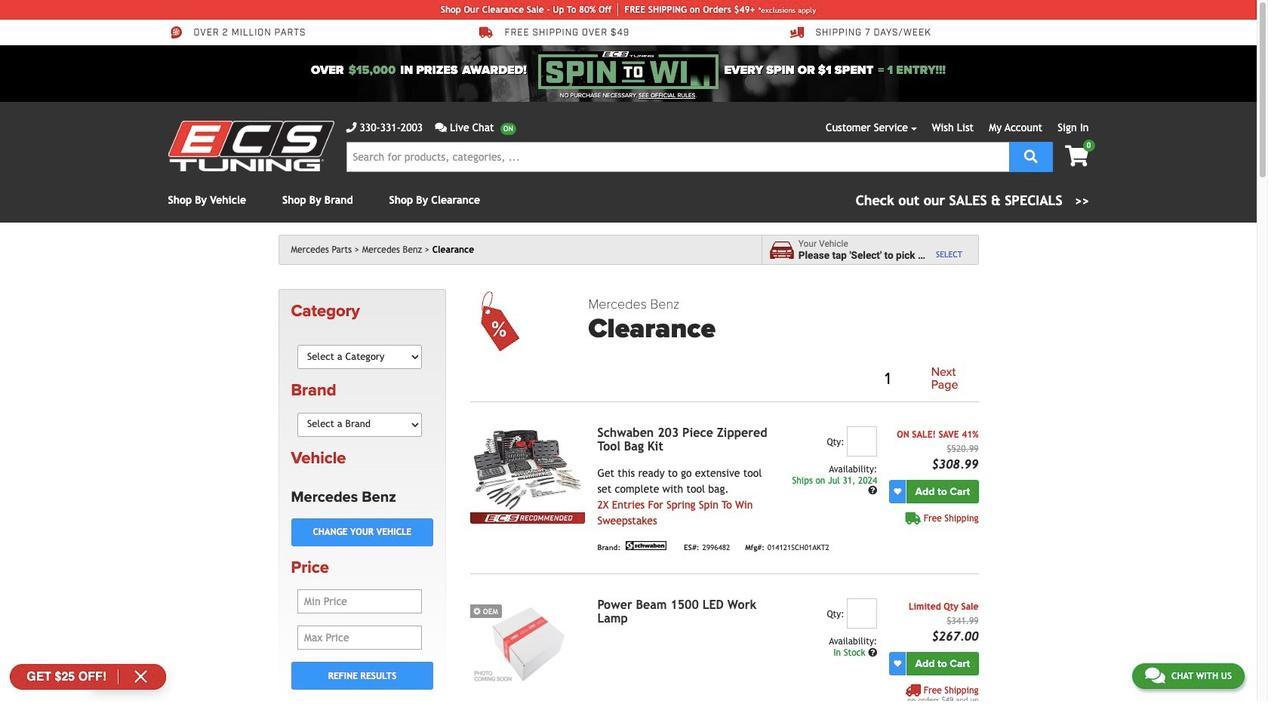 Task type: locate. For each thing, give the bounding box(es) containing it.
Search text field
[[346, 142, 1009, 172]]

Min Price number field
[[298, 590, 422, 614]]

1 vertical spatial comments image
[[1145, 667, 1166, 685]]

add to wish list image
[[894, 660, 902, 668]]

search image
[[1025, 149, 1038, 163]]

comments image
[[435, 122, 447, 133], [1145, 667, 1166, 685]]

ecs tuning recommends this product. image
[[471, 513, 586, 524]]

0 vertical spatial comments image
[[435, 122, 447, 133]]

None number field
[[847, 427, 878, 457], [847, 599, 878, 629], [847, 427, 878, 457], [847, 599, 878, 629]]

paginated product list navigation navigation
[[589, 363, 979, 396]]

0 horizontal spatial comments image
[[435, 122, 447, 133]]

question circle image
[[869, 649, 878, 658]]

ecs tuning image
[[168, 121, 334, 171]]

schwaben - corporate logo image
[[624, 541, 669, 550]]



Task type: describe. For each thing, give the bounding box(es) containing it.
Max Price number field
[[298, 626, 422, 650]]

thumbnail image image
[[471, 599, 586, 685]]

phone image
[[346, 122, 357, 133]]

ecs tuning 'spin to win' contest logo image
[[539, 51, 719, 89]]

add to wish list image
[[894, 488, 902, 496]]

es#2996482 - 014121sch01akt2 - schwaben 203 piece zippered tool bag kit  - get this ready to go extensive tool set complete with tool bag. - schwaben - audi bmw volkswagen mercedes benz mini porsche image
[[471, 427, 586, 513]]

question circle image
[[869, 487, 878, 496]]

1 horizontal spatial comments image
[[1145, 667, 1166, 685]]



Task type: vqa. For each thing, say whether or not it's contained in the screenshot.
1st your from right
no



